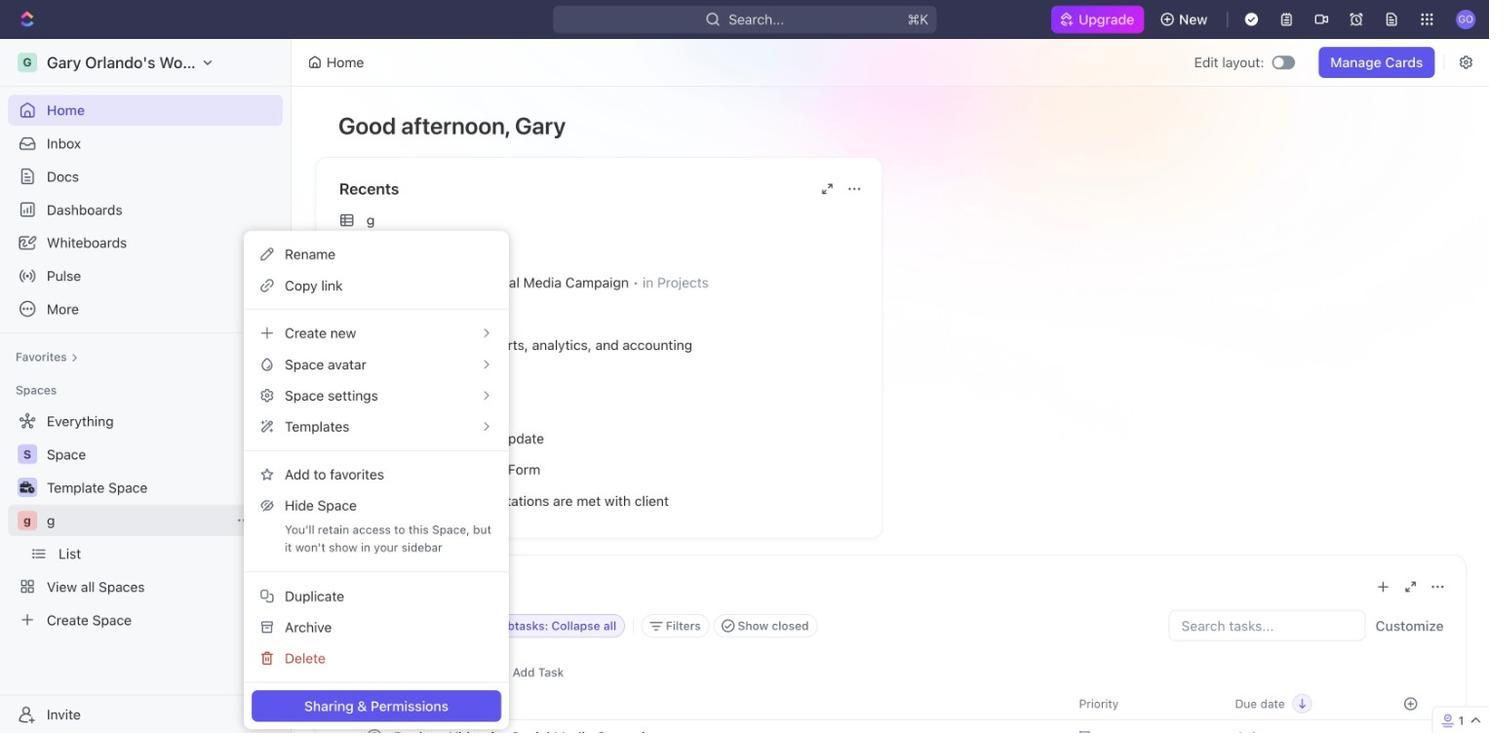 Task type: locate. For each thing, give the bounding box(es) containing it.
g, , element
[[18, 511, 37, 530]]

tree
[[8, 405, 283, 636]]

Search tasks... text field
[[1170, 611, 1365, 640]]



Task type: describe. For each thing, give the bounding box(es) containing it.
tree inside sidebar navigation
[[8, 405, 283, 636]]

sidebar navigation
[[0, 39, 292, 733]]



Task type: vqa. For each thing, say whether or not it's contained in the screenshot.
Customize
no



